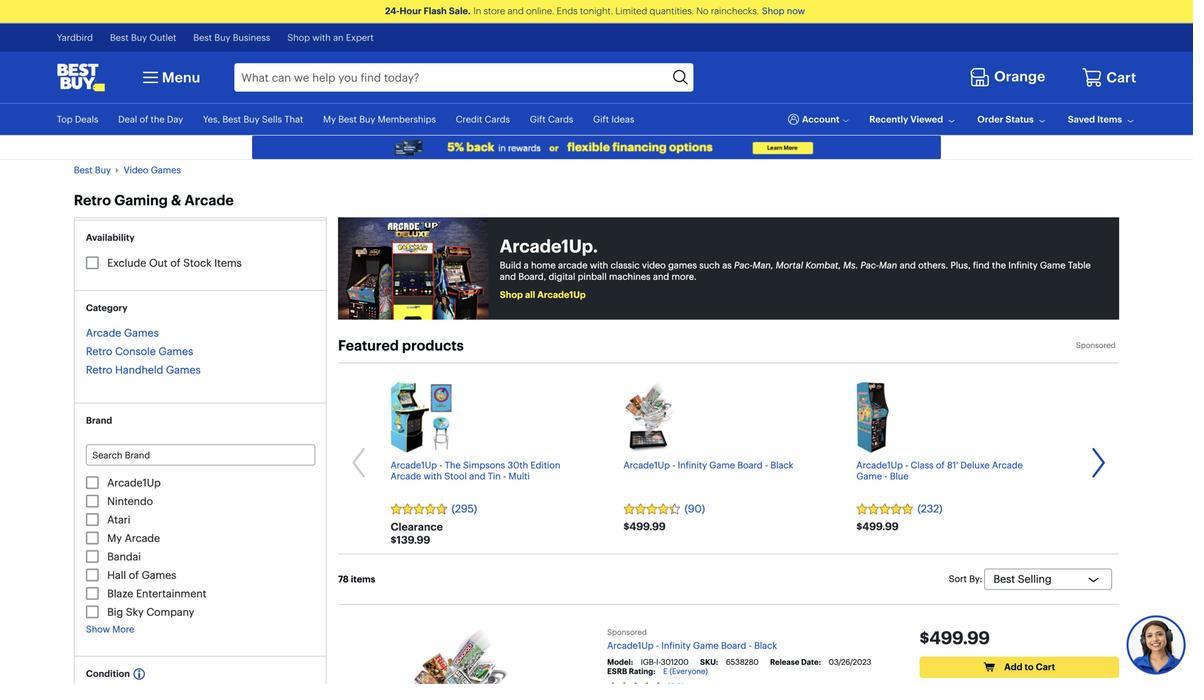 Task type: vqa. For each thing, say whether or not it's contained in the screenshot.
best buy home image
no



Task type: describe. For each thing, give the bounding box(es) containing it.
class
[[911, 459, 934, 471]]

man
[[879, 260, 898, 271]]

condition info image
[[134, 668, 145, 680]]

1 vertical spatial retro
[[86, 345, 112, 358]]

infinity inside "sponsored arcade1up - infinity game board - black"
[[662, 640, 691, 651]]

(295) link
[[391, 502, 577, 515]]

games right handheld
[[166, 363, 201, 376]]

shop for shop with an expert
[[287, 32, 310, 43]]

Arcade1Up checkbox
[[86, 476, 99, 489]]

arcade1up - class of 81' deluxe arcade game - blue link
[[857, 459, 1043, 495]]

release
[[770, 657, 800, 667]]

Blaze Entertainment checkbox
[[86, 587, 99, 600]]

hour
[[400, 5, 422, 17]]

yes, best buy sells that link
[[203, 114, 303, 125]]

- right tin on the bottom left of the page
[[503, 471, 506, 482]]

infinity inside and others. plus, find the infinity game table and board, digital pinball machines and more.
[[1009, 260, 1038, 271]]

viewed
[[911, 114, 943, 125]]

arcade games retro console games retro handheld games
[[86, 326, 201, 376]]

as
[[723, 260, 732, 271]]

game inside arcade1up - class of 81' deluxe arcade game - blue
[[857, 471, 882, 482]]

video games link
[[124, 165, 186, 176]]

deals
[[75, 114, 98, 125]]

best buy outlet
[[110, 32, 176, 43]]

retro console games link
[[86, 345, 193, 358]]

(232)
[[918, 502, 943, 515]]

utility element
[[57, 104, 1137, 135]]

account
[[802, 114, 840, 125]]

category
[[86, 302, 128, 313]]

games up the retro console games link
[[124, 326, 159, 339]]

shop with an expert link
[[287, 32, 374, 43]]

flash
[[424, 5, 447, 17]]

digital
[[549, 271, 576, 282]]

now
[[787, 5, 805, 17]]

black inside "sponsored arcade1up - infinity game board - black"
[[754, 640, 777, 651]]

&
[[171, 191, 181, 209]]

cart link
[[1082, 67, 1137, 88]]

best buy
[[74, 165, 111, 176]]

2 vertical spatial retro
[[86, 363, 112, 376]]

(232) link
[[857, 502, 1043, 515]]

availability
[[86, 232, 135, 243]]

my best buy memberships
[[323, 114, 436, 125]]

machines
[[609, 271, 651, 282]]

orange button
[[970, 64, 1049, 91]]

deal of the day link
[[118, 114, 183, 125]]

24-
[[385, 5, 400, 17]]

atari link
[[107, 513, 130, 526]]

to
[[1025, 661, 1034, 673]]

advertisement element
[[252, 136, 941, 159]]

my for my best buy memberships
[[323, 114, 336, 125]]

- left class
[[906, 459, 909, 471]]

deluxe
[[961, 459, 990, 471]]

- down the arcade1up - infinity game board - black image
[[673, 459, 676, 471]]

arcade one up deluxe image
[[338, 217, 489, 320]]

best for best buy outlet
[[110, 32, 129, 43]]

arcade inside arcade1up - class of 81' deluxe arcade game - blue
[[992, 459, 1023, 471]]

ends
[[557, 5, 578, 17]]

add
[[1005, 661, 1023, 673]]

best buy help human beacon image
[[1126, 615, 1187, 675]]

Big Sky Company checkbox
[[86, 606, 99, 619]]

featured products
[[338, 337, 464, 354]]

sku:
[[700, 657, 718, 667]]

game inside "sponsored arcade1up - infinity game board - black"
[[693, 640, 719, 651]]

of right out
[[170, 256, 181, 269]]

Type to search. Navigate forward to hear suggestions text field
[[234, 63, 669, 92]]

$139.99
[[391, 533, 430, 546]]

menu button
[[139, 66, 200, 89]]

sky
[[126, 605, 144, 619]]

yes, best buy sells that
[[203, 114, 303, 125]]

e (everyone) link
[[663, 666, 708, 676]]

best right yes,
[[223, 114, 241, 125]]

top
[[57, 114, 73, 125]]

nintendo
[[107, 495, 153, 508]]

account button
[[788, 112, 850, 127]]

- left blue
[[885, 471, 888, 482]]

bestbuy.com image
[[57, 63, 105, 92]]

recently
[[870, 114, 909, 125]]

expert
[[346, 32, 374, 43]]

$499.99 for (90)
[[624, 520, 666, 533]]

tonight.
[[580, 5, 613, 17]]

blaze entertainment
[[107, 587, 206, 600]]

show
[[86, 624, 110, 635]]

plus,
[[951, 260, 971, 271]]

arcade1up inside "sponsored arcade1up - infinity game board - black"
[[607, 640, 654, 651]]

my best buy memberships link
[[323, 114, 436, 125]]

condition
[[86, 668, 130, 679]]

arcade1up - class of 81' deluxe arcade game - blue image
[[857, 382, 889, 453]]

big
[[107, 605, 123, 619]]

sponsored arcade1up - infinity game board - black
[[607, 627, 777, 651]]

arcade1up - infinity game board - black - front_zoom image
[[411, 627, 512, 684]]

nintendo link
[[107, 495, 153, 508]]

a
[[524, 260, 529, 271]]

arcade1up for arcade1up - infinity game board - black
[[624, 459, 670, 471]]

Exclude Out of Stock Items checkbox
[[86, 256, 99, 269]]

and left the a
[[500, 271, 516, 282]]

mortal
[[776, 260, 803, 271]]

e (everyone)
[[663, 666, 708, 676]]

business
[[233, 32, 270, 43]]

exclude out of stock items link
[[107, 256, 242, 269]]

model:
[[607, 657, 633, 667]]

of inside utility element
[[140, 114, 148, 125]]

and others. plus, find the infinity game table and board, digital pinball machines and more.
[[500, 260, 1091, 282]]

board inside "sponsored arcade1up - infinity game board - black"
[[721, 640, 747, 651]]

cart inside button
[[1036, 661, 1056, 673]]

outlet
[[149, 32, 176, 43]]

and right man
[[900, 260, 916, 271]]

classic
[[611, 260, 640, 271]]

buy left sells
[[244, 114, 260, 125]]

buy for best buy business
[[214, 32, 230, 43]]

company
[[146, 605, 194, 619]]

recently viewed button
[[870, 113, 958, 126]]

My Arcade checkbox
[[86, 532, 99, 545]]

atari
[[107, 513, 130, 526]]

gift for gift cards
[[530, 114, 546, 125]]

arcade1up for arcade1up - the simpsons 30th edition arcade with stool and tin - multi
[[391, 459, 437, 471]]

games
[[668, 260, 697, 271]]

ideas
[[612, 114, 635, 125]]

:
[[653, 666, 656, 676]]

more
[[112, 624, 134, 635]]

0 vertical spatial cart
[[1107, 69, 1137, 86]]

esrb
[[607, 666, 627, 676]]

blaze
[[107, 587, 133, 600]]

saved items
[[1068, 114, 1122, 125]]

1 vertical spatial arcade1up - infinity game board - black link
[[607, 640, 777, 651]]

gift for gift ideas
[[593, 114, 609, 125]]

gift ideas
[[593, 114, 635, 125]]

1 pac- from the left
[[734, 260, 753, 271]]

sells
[[262, 114, 282, 125]]

of right hall
[[129, 568, 139, 582]]

date:
[[801, 657, 821, 667]]

all
[[525, 289, 535, 301]]



Task type: locate. For each thing, give the bounding box(es) containing it.
my arcade link
[[107, 531, 160, 545]]

items right stock
[[214, 256, 242, 269]]

shop left the now
[[762, 5, 785, 17]]

arcade1up - infinity game board - black link up (90) link
[[624, 459, 810, 495]]

$499.99 for (232)
[[857, 520, 899, 533]]

0 horizontal spatial $499.99
[[624, 520, 666, 533]]

arcade1up - the simpsons 30th edition arcade with stool and tin - multi image
[[391, 382, 452, 453]]

items
[[351, 573, 375, 585]]

arcade1up down the arcade1up - infinity game board - black image
[[624, 459, 670, 471]]

buy left outlet
[[131, 32, 147, 43]]

1 vertical spatial my
[[107, 531, 122, 545]]

buy left business
[[214, 32, 230, 43]]

arcade1up - the simpsons 30th edition arcade with stool and tin - multi
[[391, 459, 561, 482]]

arcade1up - infinity game board - black image
[[624, 382, 674, 453]]

the
[[151, 114, 165, 125], [992, 260, 1006, 271]]

0 horizontal spatial with
[[312, 32, 331, 43]]

hall of games
[[107, 568, 176, 582]]

Hall of Games checkbox
[[86, 569, 99, 582]]

1 horizontal spatial shop
[[500, 289, 523, 301]]

- left the
[[440, 459, 443, 471]]

(295)
[[452, 502, 477, 515]]

0 vertical spatial retro
[[74, 191, 111, 209]]

best for best buy
[[74, 165, 93, 176]]

my down 'atari'
[[107, 531, 122, 545]]

games up blaze entertainment link
[[142, 568, 176, 582]]

my arcade
[[107, 531, 160, 545]]

the inside and others. plus, find the infinity game table and board, digital pinball machines and more.
[[992, 260, 1006, 271]]

buy left video
[[95, 165, 111, 176]]

best for best buy business
[[193, 32, 212, 43]]

arcade1up left the
[[391, 459, 437, 471]]

others.
[[919, 260, 948, 271]]

clearance
[[391, 520, 443, 533]]

find
[[973, 260, 990, 271]]

best down deals
[[74, 165, 93, 176]]

retro down arcade games link
[[86, 345, 112, 358]]

0 vertical spatial black
[[771, 459, 794, 471]]

buy for best buy outlet
[[131, 32, 147, 43]]

1 vertical spatial the
[[992, 260, 1006, 271]]

hall
[[107, 568, 126, 582]]

0 horizontal spatial cards
[[485, 114, 510, 125]]

my right that
[[323, 114, 336, 125]]

of inside arcade1up - class of 81' deluxe arcade game - blue
[[936, 459, 945, 471]]

gift left ideas at top
[[593, 114, 609, 125]]

deal of the day
[[118, 114, 183, 125]]

board up (90) link
[[738, 459, 763, 471]]

arcade1up
[[538, 289, 586, 301], [391, 459, 437, 471], [624, 459, 670, 471], [857, 459, 903, 471], [107, 476, 161, 489], [607, 640, 654, 651]]

game inside and others. plus, find the infinity game table and board, digital pinball machines and more.
[[1040, 260, 1066, 271]]

arcade inside arcade1up - the simpsons 30th edition arcade with stool and tin - multi
[[391, 471, 421, 482]]

1 horizontal spatial $499.99
[[857, 520, 899, 533]]

shop now link
[[759, 5, 808, 17]]

cards up advertisement element
[[548, 114, 574, 125]]

0 vertical spatial arcade1up - infinity game board - black link
[[624, 459, 810, 495]]

show more button
[[86, 624, 134, 635]]

shop left all
[[500, 289, 523, 301]]

0 vertical spatial with
[[312, 32, 331, 43]]

List is populated as you type. Navigate forward to read and select from the list text field
[[86, 444, 315, 466]]

1 horizontal spatial cards
[[548, 114, 574, 125]]

arcade right the deluxe
[[992, 459, 1023, 471]]

of right deal
[[140, 114, 148, 125]]

cart right "cart icon"
[[1107, 69, 1137, 86]]

game left table
[[1040, 260, 1066, 271]]

0 vertical spatial the
[[151, 114, 165, 125]]

cart icon image
[[1082, 67, 1103, 88]]

sponsored for sponsored arcade1up - infinity game board - black
[[607, 627, 647, 637]]

menu
[[162, 69, 200, 86]]

1 vertical spatial with
[[590, 260, 608, 271]]

rainchecks.
[[711, 5, 759, 17]]

2 horizontal spatial $499.99
[[920, 627, 990, 649]]

arcade down category
[[86, 326, 121, 339]]

games up retro handheld games link
[[159, 345, 193, 358]]

shop left an
[[287, 32, 310, 43]]

03/26/2023
[[829, 657, 872, 667]]

and left tin on the bottom left of the page
[[469, 471, 486, 482]]

yardbird
[[57, 32, 93, 43]]

ms.
[[843, 260, 858, 271]]

2 gift from the left
[[593, 114, 609, 125]]

brand
[[86, 415, 112, 426]]

1 vertical spatial shop
[[287, 32, 310, 43]]

saved items button
[[1068, 113, 1137, 126]]

1 vertical spatial infinity
[[678, 459, 707, 471]]

with left stool
[[424, 471, 442, 482]]

2 vertical spatial shop
[[500, 289, 523, 301]]

by:
[[970, 573, 983, 585]]

retro gaming & arcade
[[74, 191, 234, 209]]

$499.99
[[624, 520, 666, 533], [857, 520, 899, 533], [920, 627, 990, 649]]

clearance $139.99
[[391, 520, 443, 546]]

0 vertical spatial my
[[323, 114, 336, 125]]

1 vertical spatial board
[[721, 640, 747, 651]]

- up i- at bottom
[[656, 640, 659, 651]]

build
[[500, 260, 522, 271]]

0 horizontal spatial sponsored
[[607, 627, 647, 637]]

pac- right ms.
[[861, 260, 879, 271]]

78 items
[[338, 573, 375, 585]]

arcade1up - infinity game board - black link
[[624, 459, 810, 495], [607, 640, 777, 651]]

sponsored
[[1076, 340, 1116, 350], [607, 627, 647, 637]]

best inside 'best buy outlet' link
[[110, 32, 129, 43]]

arcade1up - infinity game board - black
[[624, 459, 794, 471]]

status
[[1006, 114, 1034, 125]]

blue
[[890, 471, 909, 482]]

2 vertical spatial with
[[424, 471, 442, 482]]

1 horizontal spatial with
[[424, 471, 442, 482]]

- up (90) link
[[765, 459, 768, 471]]

build a home arcade with classic video games such as pac-man, mortal kombat, ms. pac-man
[[500, 260, 898, 271]]

more.
[[672, 271, 697, 282]]

and left more.
[[653, 271, 669, 282]]

with left an
[[312, 32, 331, 43]]

1 vertical spatial sponsored
[[607, 627, 647, 637]]

1 horizontal spatial items
[[1098, 114, 1122, 125]]

game up the sku:
[[693, 640, 719, 651]]

my inside utility element
[[323, 114, 336, 125]]

arcade left the
[[391, 471, 421, 482]]

products
[[402, 337, 464, 354]]

retro down best buy
[[74, 191, 111, 209]]

game up (90) link
[[710, 459, 735, 471]]

best right outlet
[[193, 32, 212, 43]]

1 horizontal spatial gift
[[593, 114, 609, 125]]

0 vertical spatial sponsored
[[1076, 340, 1116, 350]]

2 horizontal spatial with
[[590, 260, 608, 271]]

arcade right '&'
[[185, 191, 234, 209]]

best buy business link
[[193, 32, 270, 43]]

shop for shop all arcade1up
[[500, 289, 523, 301]]

cards right credit
[[485, 114, 510, 125]]

man,
[[753, 260, 774, 271]]

1 horizontal spatial my
[[323, 114, 336, 125]]

arcade1up inside arcade1up - the simpsons 30th edition arcade with stool and tin - multi
[[391, 459, 437, 471]]

infinity up 301200
[[662, 640, 691, 651]]

(90)
[[685, 502, 705, 515]]

gift right credit cards "link"
[[530, 114, 546, 125]]

orange
[[994, 68, 1046, 85]]

sponsored for sponsored
[[1076, 340, 1116, 350]]

cart right to
[[1036, 661, 1056, 673]]

arcade1up inside arcade1up - class of 81' deluxe arcade game - blue
[[857, 459, 903, 471]]

arcade1up - infinity game board - black link up the sku:
[[607, 640, 777, 651]]

saved
[[1068, 114, 1095, 125]]

arcade1up for arcade1up
[[107, 476, 161, 489]]

retro left handheld
[[86, 363, 112, 376]]

arcade1up down the digital
[[538, 289, 586, 301]]

1 gift from the left
[[530, 114, 546, 125]]

limited
[[616, 5, 647, 17]]

1 cards from the left
[[485, 114, 510, 125]]

and right "store" at left top
[[508, 5, 524, 17]]

arcade1up link
[[107, 476, 161, 489]]

games right video
[[151, 165, 181, 176]]

buy for best buy
[[95, 165, 111, 176]]

2 cards from the left
[[548, 114, 574, 125]]

of
[[140, 114, 148, 125], [170, 256, 181, 269], [936, 459, 945, 471], [129, 568, 139, 582]]

buy left memberships
[[359, 114, 375, 125]]

gaming
[[114, 191, 168, 209]]

2 vertical spatial infinity
[[662, 640, 691, 651]]

sponsored inside "sponsored arcade1up - infinity game board - black"
[[607, 627, 647, 637]]

gift ideas link
[[593, 114, 635, 125]]

online.
[[526, 5, 554, 17]]

Nintendo checkbox
[[86, 495, 99, 508]]

store
[[484, 5, 505, 17]]

best right that
[[338, 114, 357, 125]]

of left 81'
[[936, 459, 945, 471]]

infinity up (90)
[[678, 459, 707, 471]]

yardbird link
[[57, 32, 93, 43]]

esrb rating :
[[607, 666, 656, 676]]

0 horizontal spatial the
[[151, 114, 165, 125]]

0 horizontal spatial pac-
[[734, 260, 753, 271]]

games
[[151, 165, 181, 176], [124, 326, 159, 339], [159, 345, 193, 358], [166, 363, 201, 376], [142, 568, 176, 582]]

my
[[323, 114, 336, 125], [107, 531, 122, 545]]

stock
[[183, 256, 212, 269]]

board up 6538280
[[721, 640, 747, 651]]

1 horizontal spatial pac-
[[861, 260, 879, 271]]

simpsons
[[463, 459, 505, 471]]

pac- right as
[[734, 260, 753, 271]]

day
[[167, 114, 183, 125]]

edition
[[531, 459, 561, 471]]

shop all arcade1up
[[500, 289, 586, 301]]

arcade1up up model:
[[607, 640, 654, 651]]

cards for gift cards
[[548, 114, 574, 125]]

0 horizontal spatial items
[[214, 256, 242, 269]]

quantities.
[[650, 5, 694, 17]]

such
[[700, 260, 720, 271]]

my for my arcade
[[107, 531, 122, 545]]

exclude out of stock items
[[107, 256, 242, 269]]

cart
[[1107, 69, 1137, 86], [1036, 661, 1056, 673]]

6538280
[[726, 657, 759, 667]]

video
[[124, 165, 148, 176]]

best
[[110, 32, 129, 43], [193, 32, 212, 43], [223, 114, 241, 125], [338, 114, 357, 125], [74, 165, 93, 176]]

arcade1up up nintendo link
[[107, 476, 161, 489]]

0 vertical spatial shop
[[762, 5, 785, 17]]

hall of games link
[[107, 568, 176, 582]]

and inside arcade1up - the simpsons 30th edition arcade with stool and tin - multi
[[469, 471, 486, 482]]

0 vertical spatial board
[[738, 459, 763, 471]]

arcade up bandai link
[[125, 531, 160, 545]]

the right find
[[992, 260, 1006, 271]]

81'
[[947, 459, 958, 471]]

Atari checkbox
[[86, 513, 99, 526]]

arcade1up - the simpsons 30th edition arcade with stool and tin - multi link
[[391, 459, 577, 495]]

1 vertical spatial black
[[754, 640, 777, 651]]

1 vertical spatial cart
[[1036, 661, 1056, 673]]

0 vertical spatial infinity
[[1009, 260, 1038, 271]]

with
[[312, 32, 331, 43], [590, 260, 608, 271], [424, 471, 442, 482]]

2 horizontal spatial shop
[[762, 5, 785, 17]]

1 horizontal spatial cart
[[1107, 69, 1137, 86]]

shop
[[762, 5, 785, 17], [287, 32, 310, 43], [500, 289, 523, 301]]

table
[[1068, 260, 1091, 271]]

the inside utility element
[[151, 114, 165, 125]]

items right saved
[[1098, 114, 1122, 125]]

arcade
[[558, 260, 588, 271]]

0 vertical spatial items
[[1098, 114, 1122, 125]]

0 horizontal spatial cart
[[1036, 661, 1056, 673]]

arcade inside arcade games retro console games retro handheld games
[[86, 326, 121, 339]]

cards for credit cards
[[485, 114, 510, 125]]

best buy outlet link
[[110, 32, 176, 43]]

0 horizontal spatial shop
[[287, 32, 310, 43]]

0 horizontal spatial my
[[107, 531, 122, 545]]

the left day
[[151, 114, 165, 125]]

1 vertical spatial items
[[214, 256, 242, 269]]

arcade1up left class
[[857, 459, 903, 471]]

Bandai checkbox
[[86, 550, 99, 563]]

with inside arcade1up - the simpsons 30th edition arcade with stool and tin - multi
[[424, 471, 442, 482]]

items inside dropdown button
[[1098, 114, 1122, 125]]

2 pac- from the left
[[861, 260, 879, 271]]

bandai
[[107, 550, 141, 563]]

order status
[[978, 114, 1034, 125]]

arcade1up for arcade1up - class of 81' deluxe arcade game - blue
[[857, 459, 903, 471]]

release date:
[[770, 657, 821, 667]]

memberships
[[378, 114, 436, 125]]

video
[[642, 260, 666, 271]]

bandai link
[[107, 550, 141, 563]]

handheld
[[115, 363, 163, 376]]

no
[[697, 5, 709, 17]]

with left classic
[[590, 260, 608, 271]]

best left outlet
[[110, 32, 129, 43]]

home
[[531, 260, 556, 271]]

game left blue
[[857, 471, 882, 482]]

0 horizontal spatial gift
[[530, 114, 546, 125]]

1 horizontal spatial the
[[992, 260, 1006, 271]]

infinity right find
[[1009, 260, 1038, 271]]

- up 6538280
[[749, 640, 752, 651]]

recently viewed
[[870, 114, 943, 125]]

best inside best buy business link
[[193, 32, 212, 43]]

1 horizontal spatial sponsored
[[1076, 340, 1116, 350]]

kombat,
[[806, 260, 841, 271]]



